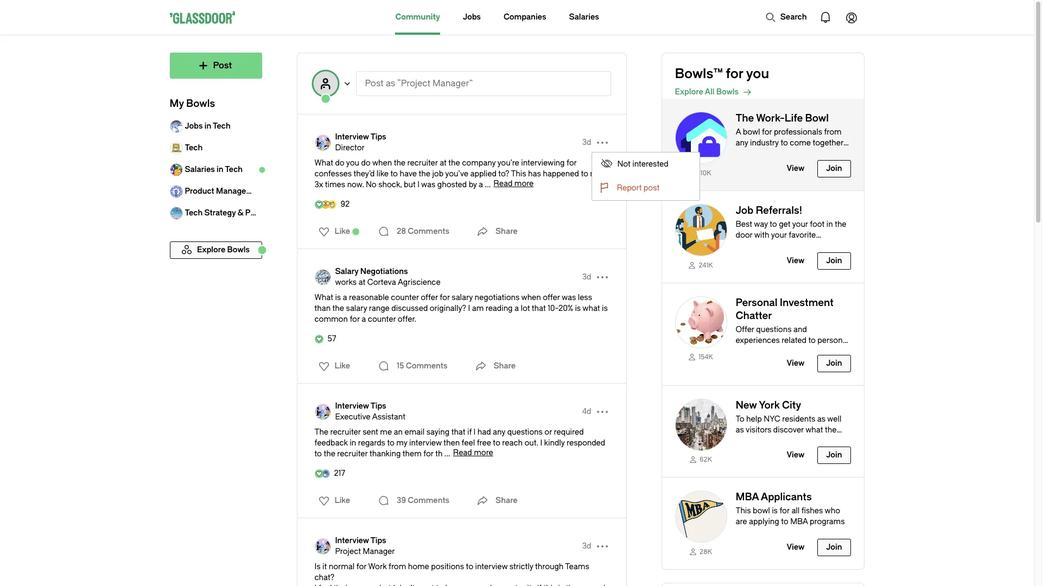 Task type: describe. For each thing, give the bounding box(es) containing it.
3x
[[315, 180, 323, 189]]

times
[[325, 180, 345, 189]]

i down chat?
[[315, 584, 317, 586]]

companies link
[[504, 0, 546, 35]]

the up have
[[394, 159, 406, 168]]

read more for this
[[494, 179, 534, 188]]

like
[[377, 169, 389, 179]]

to right happened
[[581, 169, 588, 179]]

for right common
[[350, 315, 360, 324]]

well
[[827, 414, 842, 424]]

me inside the recruiter sent me an email saying that if i had any questions or required feedback in regards to my interview then feel free to reach out.  i kindly responded to the recruiter thanking them for th ...
[[380, 428, 392, 437]]

154k
[[699, 354, 713, 361]]

interested
[[633, 160, 669, 169]]

tech inside tech 'link'
[[185, 143, 203, 153]]

applicants
[[761, 491, 812, 503]]

jobs for jobs in tech
[[185, 122, 203, 131]]

common
[[315, 315, 348, 324]]

that inside what is a reasonable counter offer for salary negotiations when offer was less than the salary range discussed originally? i am reading a lot that 10-20% is what is common for a counter offer.
[[532, 304, 546, 313]]

i right out.
[[540, 439, 542, 448]]

me inside what do you do when the recruiter at the company you're interviewing for confesses they'd like to have the job you've applied to? this has happened to me 3x times now. no shock, but i was ghosted by a ...
[[590, 169, 602, 179]]

less
[[578, 293, 592, 302]]

image for post author image for director
[[315, 135, 331, 151]]

read more for free
[[453, 448, 493, 458]]

salary negotiations works at corteva agriscience
[[335, 267, 441, 287]]

1 offer from the left
[[421, 293, 438, 302]]

jobs link
[[463, 0, 481, 35]]

bowl inside the work-life bowl a bowl for professionals from any industry to come together and discuss the day-to-day happenings of work-life.
[[743, 128, 760, 137]]

image for post author image for project manager
[[315, 539, 331, 555]]

chatter
[[736, 310, 772, 322]]

discussed
[[392, 304, 428, 313]]

0 vertical spatial counter
[[391, 293, 419, 302]]

tips for project
[[371, 536, 386, 546]]

you for do
[[346, 159, 359, 168]]

what is a reasonable counter offer for salary negotiations when offer was less than the salary range discussed originally? i am reading a lot that 10-20% is what is common for a counter offer.
[[315, 293, 608, 324]]

was inside what is a reasonable counter offer for salary negotiations when offer was less than the salary range discussed originally? i am reading a lot that 10-20% is what is common for a counter offer.
[[562, 293, 576, 302]]

i left the had
[[474, 428, 476, 437]]

than
[[315, 304, 331, 313]]

scams,
[[352, 584, 378, 586]]

visitors
[[746, 425, 772, 435]]

that inside the recruiter sent me an email saying that if i had any questions or required feedback in regards to my interview then feel free to reach out.  i kindly responded to the recruiter thanking them for th ...
[[451, 428, 466, 437]]

... inside what do you do when the recruiter at the company you're interviewing for confesses they'd like to have the job you've applied to? this has happened to me 3x times now. no shock, but i was ghosted by a ...
[[485, 180, 491, 189]]

is it normal for work from home positions to interview strictly through teams chat? i feel their scams, but i don't want to loose a good opportunity if this is the norm
[[315, 562, 605, 586]]

my
[[170, 98, 184, 110]]

image for bowl image for new york city
[[675, 399, 727, 451]]

strictly
[[510, 562, 533, 572]]

finance
[[736, 347, 763, 356]]

interview for project
[[335, 536, 369, 546]]

241k
[[699, 261, 713, 269]]

discuss
[[751, 149, 779, 159]]

is
[[315, 562, 321, 572]]

are
[[736, 517, 747, 527]]

project
[[335, 547, 361, 556]]

post
[[644, 183, 660, 193]]

a down "works"
[[343, 293, 347, 302]]

like for salary negotiations
[[335, 362, 350, 371]]

comments for 39 comments
[[408, 496, 450, 505]]

for up originally?
[[440, 293, 450, 302]]

feel inside the recruiter sent me an email saying that if i had any questions or required feedback in regards to my interview then feel free to reach out.  i kindly responded to the recruiter thanking them for th ...
[[462, 439, 475, 448]]

to right free
[[493, 439, 500, 448]]

share button
[[474, 490, 518, 512]]

i inside what is a reasonable counter offer for salary negotiations when offer was less than the salary range discussed originally? i am reading a lot that 10-20% is what is common for a counter offer.
[[468, 304, 470, 313]]

assistant
[[372, 413, 405, 422]]

i left don't
[[393, 584, 395, 586]]

interview tips link for executive
[[335, 401, 405, 412]]

new york city to help nyc residents as well as visitors discover what the world's most popular city has to offer!
[[736, 399, 850, 456]]

0 horizontal spatial salary
[[346, 304, 367, 313]]

professionals
[[774, 128, 822, 137]]

salary
[[335, 267, 359, 276]]

but inside what do you do when the recruiter at the company you're interviewing for confesses they'd like to have the job you've applied to? this has happened to me 3x times now. no shock, but i was ghosted by a ...
[[404, 180, 416, 189]]

what for confesses
[[315, 159, 333, 168]]

strategy
[[204, 208, 236, 218]]

report
[[617, 183, 642, 193]]

has inside new york city to help nyc residents as well as visitors discover what the world's most popular city has to offer!
[[828, 436, 840, 445]]

3 3d from the top
[[582, 542, 591, 551]]

product inside tech strategy & product link
[[245, 208, 275, 218]]

tech inside salaries in tech link
[[225, 165, 243, 174]]

interview tips executive assistant
[[335, 402, 405, 422]]

post
[[365, 78, 384, 88]]

1 vertical spatial counter
[[368, 315, 396, 324]]

interview for director
[[335, 132, 369, 142]]

interview tips link for director
[[335, 132, 386, 143]]

a inside 'is it normal for work from home positions to interview strictly through teams chat? i feel their scams, but i don't want to loose a good opportunity if this is the norm'
[[467, 584, 471, 586]]

feel inside 'is it normal for work from home positions to interview strictly through teams chat? i feel their scams, but i don't want to loose a good opportunity if this is the norm'
[[319, 584, 332, 586]]

product management link
[[170, 181, 266, 202]]

work-
[[789, 160, 810, 169]]

good
[[473, 584, 492, 586]]

10-
[[548, 304, 559, 313]]

report post
[[617, 183, 660, 193]]

1 horizontal spatial mba
[[790, 517, 808, 527]]

share button for 15 comments
[[472, 356, 516, 377]]

what inside new york city to help nyc residents as well as visitors discover what the world's most popular city has to offer!
[[806, 425, 823, 435]]

3d link for 15 comments
[[582, 272, 591, 283]]

has inside what do you do when the recruiter at the company you're interviewing for confesses they'd like to have the job you've applied to? this has happened to me 3x times now. no shock, but i was ghosted by a ...
[[528, 169, 541, 179]]

don't
[[397, 584, 415, 586]]

to up shock,
[[391, 169, 398, 179]]

the work-life bowl a bowl for professionals from any industry to come together and discuss the day-to-day happenings of work-life.
[[736, 112, 844, 169]]

to down feedback on the left bottom
[[315, 449, 322, 459]]

image for bowl image for personal investment chatter
[[675, 296, 727, 348]]

no
[[366, 180, 377, 189]]

explore
[[675, 87, 703, 97]]

2 vertical spatial recruiter
[[337, 449, 368, 459]]

28 comments
[[397, 227, 450, 236]]

3d for 28 comments
[[582, 138, 591, 147]]

mba applicants this bowl is for all fishes who are applying to mba programs
[[736, 491, 845, 527]]

lot
[[521, 304, 530, 313]]

for inside mba applicants this bowl is for all fishes who are applying to mba programs
[[780, 507, 790, 516]]

as inside post as "project manager" button
[[386, 78, 395, 88]]

241k link
[[675, 260, 727, 270]]

to inside personal investment chatter offer questions and experiences related to personal finance and investments
[[809, 336, 816, 345]]

to inside mba applicants this bowl is for all fishes who are applying to mba programs
[[781, 517, 789, 527]]

to left the my
[[387, 439, 395, 448]]

1 horizontal spatial salary
[[452, 293, 473, 302]]

you for for
[[746, 66, 769, 81]]

15 comments button
[[375, 356, 450, 377]]

management
[[216, 187, 266, 196]]

tips for director
[[371, 132, 386, 142]]

what inside what is a reasonable counter offer for salary negotiations when offer was less than the salary range discussed originally? i am reading a lot that 10-20% is what is common for a counter offer.
[[583, 304, 600, 313]]

life.
[[810, 160, 823, 169]]

0 vertical spatial mba
[[736, 491, 759, 503]]

work-
[[756, 112, 785, 124]]

any inside the recruiter sent me an email saying that if i had any questions or required feedback in regards to my interview then feel free to reach out.  i kindly responded to the recruiter thanking them for th ...
[[493, 428, 505, 437]]

project manager button
[[335, 547, 395, 558]]

&
[[238, 208, 243, 218]]

to right positions
[[466, 562, 473, 572]]

28k link
[[675, 547, 727, 556]]

62k link
[[675, 455, 727, 464]]

4d
[[582, 407, 591, 416]]

1 vertical spatial bowls
[[186, 98, 215, 110]]

loose
[[445, 584, 465, 586]]

2 vertical spatial and
[[765, 347, 778, 356]]

4d link
[[582, 407, 591, 417]]

kindly
[[544, 439, 565, 448]]

any inside the work-life bowl a bowl for professionals from any industry to come together and discuss the day-to-day happenings of work-life.
[[736, 138, 748, 148]]

the inside the work-life bowl a bowl for professionals from any industry to come together and discuss the day-to-day happenings of work-life.
[[780, 149, 792, 159]]

out.
[[525, 439, 538, 448]]

a down 'reasonable'
[[362, 315, 366, 324]]

they'd
[[354, 169, 375, 179]]

am
[[472, 304, 484, 313]]

bowl inside mba applicants this bowl is for all fishes who are applying to mba programs
[[753, 507, 770, 516]]

for inside the recruiter sent me an email saying that if i had any questions or required feedback in regards to my interview then feel free to reach out.  i kindly responded to the recruiter thanking them for th ...
[[424, 449, 434, 459]]

product inside product management "link"
[[185, 187, 214, 196]]

offer.
[[398, 315, 417, 324]]

image for bowl image for job referrals!
[[675, 204, 727, 256]]

bowls™ for you
[[675, 66, 769, 81]]

2 horizontal spatial and
[[794, 325, 807, 334]]

1 vertical spatial share
[[494, 362, 516, 371]]

and inside the work-life bowl a bowl for professionals from any industry to come together and discuss the day-to-day happenings of work-life.
[[736, 149, 749, 159]]

personal
[[736, 297, 778, 309]]

more for this
[[515, 179, 534, 188]]

applied
[[470, 169, 497, 179]]

20%
[[559, 304, 573, 313]]

share menu
[[591, 152, 700, 201]]

their
[[334, 584, 350, 586]]

in for salaries
[[217, 165, 223, 174]]

an
[[394, 428, 403, 437]]

the inside 'is it normal for work from home positions to interview strictly through teams chat? i feel their scams, but i don't want to loose a good opportunity if this is the norm'
[[566, 584, 578, 586]]

reach
[[502, 439, 523, 448]]

happenings
[[736, 160, 778, 169]]

like button for salary
[[312, 358, 353, 375]]

work
[[368, 562, 387, 572]]

this
[[543, 584, 557, 586]]

all
[[792, 507, 800, 516]]

tech strategy & product
[[185, 208, 275, 218]]

personal investment chatter offer questions and experiences related to personal finance and investments
[[736, 297, 849, 356]]

then
[[444, 439, 460, 448]]

to?
[[499, 169, 509, 179]]

1 vertical spatial recruiter
[[330, 428, 361, 437]]

a left lot
[[515, 304, 519, 313]]

my
[[396, 439, 407, 448]]



Task type: vqa. For each thing, say whether or not it's contained in the screenshot.
"For You"
no



Task type: locate. For each thing, give the bounding box(es) containing it.
this inside what do you do when the recruiter at the company you're interviewing for confesses they'd like to have the job you've applied to? this has happened to me 3x times now. no shock, but i was ghosted by a ...
[[511, 169, 526, 179]]

1 tips from the top
[[371, 132, 386, 142]]

0 vertical spatial at
[[440, 159, 447, 168]]

any
[[736, 138, 748, 148], [493, 428, 505, 437]]

more for free
[[474, 448, 493, 458]]

tips inside interview tips project manager
[[371, 536, 386, 546]]

has down interviewing
[[528, 169, 541, 179]]

industry
[[750, 138, 779, 148]]

1 what from the top
[[315, 159, 333, 168]]

1 interview from the top
[[335, 132, 369, 142]]

is inside 'is it normal for work from home positions to interview strictly through teams chat? i feel their scams, but i don't want to loose a good opportunity if this is the norm'
[[558, 584, 564, 586]]

4 image for post author image from the top
[[315, 539, 331, 555]]

from inside 'is it normal for work from home positions to interview strictly through teams chat? i feel their scams, but i don't want to loose a good opportunity if this is the norm'
[[389, 562, 406, 572]]

1 vertical spatial at
[[359, 278, 366, 287]]

0 vertical spatial interview
[[409, 439, 442, 448]]

as left well
[[817, 414, 826, 424]]

1 vertical spatial this
[[736, 507, 751, 516]]

in
[[205, 122, 211, 131], [217, 165, 223, 174], [350, 439, 356, 448]]

like button for interview
[[312, 492, 353, 510]]

interview down email
[[409, 439, 442, 448]]

tips inside interview tips director
[[371, 132, 386, 142]]

1 horizontal spatial product
[[245, 208, 275, 218]]

toogle identity image
[[312, 71, 338, 97]]

mba down all
[[790, 517, 808, 527]]

through
[[535, 562, 564, 572]]

share button for 28 comments
[[474, 221, 518, 243]]

4 image for bowl image from the top
[[675, 399, 727, 451]]

3 interview from the top
[[335, 536, 369, 546]]

15
[[397, 362, 404, 371]]

salaries for salaries in tech
[[185, 165, 215, 174]]

0 horizontal spatial in
[[205, 122, 211, 131]]

job
[[736, 205, 754, 216]]

... inside the recruiter sent me an email saying that if i had any questions or required feedback in regards to my interview then feel free to reach out.  i kindly responded to the recruiter thanking them for th ...
[[444, 449, 450, 459]]

1 vertical spatial more
[[474, 448, 493, 458]]

interview tips link up director
[[335, 132, 386, 143]]

interview inside interview tips project manager
[[335, 536, 369, 546]]

1 vertical spatial you
[[346, 159, 359, 168]]

3 interview tips link from the top
[[335, 536, 395, 547]]

programs
[[810, 517, 845, 527]]

tech up tech 'link' at top left
[[213, 122, 231, 131]]

2 3d from the top
[[582, 273, 591, 282]]

1 like button from the top
[[312, 223, 353, 240]]

tips up director 'button' in the left of the page
[[371, 132, 386, 142]]

0 vertical spatial in
[[205, 122, 211, 131]]

that up then
[[451, 428, 466, 437]]

questions inside personal investment chatter offer questions and experiences related to personal finance and investments
[[756, 325, 792, 334]]

0 horizontal spatial this
[[511, 169, 526, 179]]

0 horizontal spatial from
[[389, 562, 406, 572]]

the down teams
[[566, 584, 578, 586]]

1 vertical spatial was
[[562, 293, 576, 302]]

jobs down my bowls on the left top
[[185, 122, 203, 131]]

comments right 15
[[406, 362, 448, 371]]

questions inside the recruiter sent me an email saying that if i had any questions or required feedback in regards to my interview then feel free to reach out.  i kindly responded to the recruiter thanking them for th ...
[[507, 428, 543, 437]]

offer down agriscience
[[421, 293, 438, 302]]

the inside the recruiter sent me an email saying that if i had any questions or required feedback in regards to my interview then feel free to reach out.  i kindly responded to the recruiter thanking them for th ...
[[315, 428, 328, 437]]

39
[[397, 496, 406, 505]]

as right post
[[386, 78, 395, 88]]

me left an
[[380, 428, 392, 437]]

if inside 'is it normal for work from home positions to interview strictly through teams chat? i feel their scams, but i don't want to loose a good opportunity if this is the norm'
[[537, 584, 542, 586]]

has
[[528, 169, 541, 179], [828, 436, 840, 445]]

1 horizontal spatial offer
[[543, 293, 560, 302]]

read more button for this
[[494, 179, 534, 188]]

for inside 'is it normal for work from home positions to interview strictly through teams chat? i feel their scams, but i don't want to loose a good opportunity if this is the norm'
[[357, 562, 367, 572]]

tech left strategy
[[185, 208, 203, 218]]

0 vertical spatial tips
[[371, 132, 386, 142]]

the inside the work-life bowl a bowl for professionals from any industry to come together and discuss the day-to-day happenings of work-life.
[[736, 112, 754, 124]]

when
[[372, 159, 392, 168], [521, 293, 541, 302]]

what do you do when the recruiter at the company you're interviewing for confesses they'd like to have the job you've applied to? this has happened to me 3x times now. no shock, but i was ghosted by a ...
[[315, 159, 602, 189]]

salaries for salaries
[[569, 12, 599, 22]]

jobs for jobs
[[463, 12, 481, 22]]

1 vertical spatial has
[[828, 436, 840, 445]]

2 do from the left
[[361, 159, 371, 168]]

salary down 'reasonable'
[[346, 304, 367, 313]]

this inside mba applicants this bowl is for all fishes who are applying to mba programs
[[736, 507, 751, 516]]

3 tips from the top
[[371, 536, 386, 546]]

image for post author image for works at
[[315, 269, 331, 286]]

1 horizontal spatial what
[[806, 425, 823, 435]]

the up common
[[333, 304, 344, 313]]

comments for 28 comments
[[408, 227, 450, 236]]

read more down to?
[[494, 179, 534, 188]]

3d link
[[582, 137, 591, 148], [582, 272, 591, 283], [582, 541, 591, 552]]

28 comments button
[[375, 221, 452, 243]]

and up happenings
[[736, 149, 749, 159]]

the down well
[[825, 425, 837, 435]]

10k link
[[675, 168, 727, 177]]

for
[[726, 66, 744, 81], [762, 128, 772, 137], [567, 159, 577, 168], [440, 293, 450, 302], [350, 315, 360, 324], [424, 449, 434, 459], [780, 507, 790, 516], [357, 562, 367, 572]]

2 horizontal spatial in
[[350, 439, 356, 448]]

day
[[821, 149, 834, 159]]

was
[[421, 180, 436, 189], [562, 293, 576, 302]]

recruiter down executive
[[330, 428, 361, 437]]

read more button down free
[[453, 448, 493, 458]]

image for bowl image up 10k link
[[675, 112, 727, 164]]

for left all
[[780, 507, 790, 516]]

share inside popup button
[[496, 496, 518, 505]]

1 horizontal spatial but
[[404, 180, 416, 189]]

2 vertical spatial tips
[[371, 536, 386, 546]]

what inside what do you do when the recruiter at the company you're interviewing for confesses they'd like to have the job you've applied to? this has happened to me 3x times now. no shock, but i was ghosted by a ...
[[315, 159, 333, 168]]

offer up 10-
[[543, 293, 560, 302]]

do up they'd
[[361, 159, 371, 168]]

0 vertical spatial salary
[[452, 293, 473, 302]]

0 vertical spatial product
[[185, 187, 214, 196]]

1 vertical spatial the
[[315, 428, 328, 437]]

"project
[[397, 78, 431, 88]]

recruiter down regards at the left bottom of page
[[337, 449, 368, 459]]

the inside the recruiter sent me an email saying that if i had any questions or required feedback in regards to my interview then feel free to reach out.  i kindly responded to the recruiter thanking them for th ...
[[324, 449, 335, 459]]

1 vertical spatial in
[[217, 165, 223, 174]]

2 image for bowl image from the top
[[675, 204, 727, 256]]

1 horizontal spatial in
[[217, 165, 223, 174]]

bowl
[[743, 128, 760, 137], [753, 507, 770, 516]]

image for bowl image
[[675, 112, 727, 164], [675, 204, 727, 256], [675, 296, 727, 348], [675, 399, 727, 451], [675, 491, 727, 543]]

what up than
[[315, 293, 333, 302]]

0 vertical spatial 3d link
[[582, 137, 591, 148]]

to-
[[810, 149, 821, 159]]

62k
[[700, 456, 712, 464]]

0 vertical spatial that
[[532, 304, 546, 313]]

explore all bowls
[[675, 87, 739, 97]]

was inside what do you do when the recruiter at the company you're interviewing for confesses they'd like to have the job you've applied to? this has happened to me 3x times now. no shock, but i was ghosted by a ...
[[421, 180, 436, 189]]

1 horizontal spatial has
[[828, 436, 840, 445]]

comments inside 15 comments button
[[406, 362, 448, 371]]

like for interview tips
[[335, 496, 350, 505]]

interview tips director
[[335, 132, 386, 153]]

counter up 'discussed' at left bottom
[[391, 293, 419, 302]]

director button
[[335, 143, 386, 154]]

feel left free
[[462, 439, 475, 448]]

interview for executive
[[335, 402, 369, 411]]

this up are
[[736, 507, 751, 516]]

nyc
[[764, 414, 781, 424]]

job referrals!
[[736, 205, 803, 216]]

but inside 'is it normal for work from home positions to interview strictly through teams chat? i feel their scams, but i don't want to loose a good opportunity if this is the norm'
[[380, 584, 391, 586]]

what up confesses
[[315, 159, 333, 168]]

have
[[400, 169, 417, 179]]

1 horizontal spatial salaries
[[569, 12, 599, 22]]

1 horizontal spatial do
[[361, 159, 371, 168]]

was down job
[[421, 180, 436, 189]]

what inside what is a reasonable counter offer for salary negotiations when offer was less than the salary range discussed originally? i am reading a lot that 10-20% is what is common for a counter offer.
[[315, 293, 333, 302]]

world's
[[736, 436, 761, 445]]

1 vertical spatial any
[[493, 428, 505, 437]]

bowl up applying
[[753, 507, 770, 516]]

0 vertical spatial what
[[315, 159, 333, 168]]

like down 57
[[335, 362, 350, 371]]

when up lot
[[521, 293, 541, 302]]

57
[[328, 334, 336, 344]]

2 vertical spatial interview tips link
[[335, 536, 395, 547]]

reasonable
[[349, 293, 389, 302]]

0 vertical spatial more
[[515, 179, 534, 188]]

me right happened
[[590, 169, 602, 179]]

1 like from the top
[[335, 227, 350, 236]]

read more button for free
[[453, 448, 493, 458]]

executive assistant button
[[335, 412, 405, 423]]

interview up executive
[[335, 402, 369, 411]]

at
[[440, 159, 447, 168], [359, 278, 366, 287]]

for left th
[[424, 449, 434, 459]]

executive
[[335, 413, 371, 422]]

1 do from the left
[[335, 159, 345, 168]]

counter
[[391, 293, 419, 302], [368, 315, 396, 324]]

0 horizontal spatial if
[[467, 428, 472, 437]]

2 like from the top
[[335, 362, 350, 371]]

tips up executive assistant button at the bottom left of page
[[371, 402, 386, 411]]

0 vertical spatial me
[[590, 169, 602, 179]]

0 horizontal spatial product
[[185, 187, 214, 196]]

image for bowl image up 241k link at top right
[[675, 204, 727, 256]]

offer
[[736, 325, 754, 334]]

3 image for post author image from the top
[[315, 404, 331, 420]]

image for post author image left executive
[[315, 404, 331, 420]]

at right "works"
[[359, 278, 366, 287]]

from up together
[[824, 128, 842, 137]]

0 horizontal spatial questions
[[507, 428, 543, 437]]

tips up manager
[[371, 536, 386, 546]]

... right th
[[444, 449, 450, 459]]

saying
[[426, 428, 450, 437]]

1 vertical spatial ...
[[444, 449, 450, 459]]

1 vertical spatial if
[[537, 584, 542, 586]]

0 vertical spatial jobs
[[463, 12, 481, 22]]

0 vertical spatial has
[[528, 169, 541, 179]]

to right 'want'
[[436, 584, 443, 586]]

the up a
[[736, 112, 754, 124]]

what up city
[[806, 425, 823, 435]]

share for any
[[496, 496, 518, 505]]

free
[[477, 439, 491, 448]]

2 interview from the top
[[335, 402, 369, 411]]

the for work-
[[736, 112, 754, 124]]

tech inside tech strategy & product link
[[185, 208, 203, 218]]

1 3d from the top
[[582, 138, 591, 147]]

image for bowl image up 154k link
[[675, 296, 727, 348]]

interview tips link for project
[[335, 536, 395, 547]]

feel down chat?
[[319, 584, 332, 586]]

2 tips from the top
[[371, 402, 386, 411]]

interview inside the recruiter sent me an email saying that if i had any questions or required feedback in regards to my interview then feel free to reach out.  i kindly responded to the recruiter thanking them for th ...
[[409, 439, 442, 448]]

0 horizontal spatial read more button
[[453, 448, 493, 458]]

this right to?
[[511, 169, 526, 179]]

to inside new york city to help nyc residents as well as visitors discover what the world's most popular city has to offer!
[[842, 436, 850, 445]]

like button down 57
[[312, 358, 353, 375]]

1 3d link from the top
[[582, 137, 591, 148]]

3d link for 28 comments
[[582, 137, 591, 148]]

job
[[432, 169, 444, 179]]

1 horizontal spatial as
[[736, 425, 744, 435]]

2 interview tips link from the top
[[335, 401, 405, 412]]

0 horizontal spatial and
[[736, 149, 749, 159]]

in inside the recruiter sent me an email saying that if i had any questions or required feedback in regards to my interview then feel free to reach out.  i kindly responded to the recruiter thanking them for th ...
[[350, 439, 356, 448]]

interviewing
[[521, 159, 565, 168]]

works
[[335, 278, 357, 287]]

tech strategy & product link
[[170, 202, 275, 224]]

1 horizontal spatial interview
[[475, 562, 508, 572]]

it
[[322, 562, 327, 572]]

0 vertical spatial from
[[824, 128, 842, 137]]

comments for 15 comments
[[406, 362, 448, 371]]

3d for 15 comments
[[582, 273, 591, 282]]

5 image for bowl image from the top
[[675, 491, 727, 543]]

28
[[397, 227, 406, 236]]

0 vertical spatial share
[[496, 227, 518, 236]]

and
[[736, 149, 749, 159], [794, 325, 807, 334], [765, 347, 778, 356]]

0 vertical spatial when
[[372, 159, 392, 168]]

0 horizontal spatial at
[[359, 278, 366, 287]]

city
[[782, 399, 801, 411]]

referrals!
[[756, 205, 803, 216]]

a right by
[[479, 180, 483, 189]]

0 horizontal spatial ...
[[444, 449, 450, 459]]

explore all bowls link
[[675, 86, 864, 99]]

you inside what do you do when the recruiter at the company you're interviewing for confesses they'd like to have the job you've applied to? this has happened to me 3x times now. no shock, but i was ghosted by a ...
[[346, 159, 359, 168]]

salary up originally?
[[452, 293, 473, 302]]

image for bowl image for mba applicants
[[675, 491, 727, 543]]

0 vertical spatial feel
[[462, 439, 475, 448]]

like button down 92 at top
[[312, 223, 353, 240]]

counter down range
[[368, 315, 396, 324]]

1 horizontal spatial bowls
[[716, 87, 739, 97]]

image for post author image
[[315, 135, 331, 151], [315, 269, 331, 286], [315, 404, 331, 420], [315, 539, 331, 555]]

1 vertical spatial salaries
[[185, 165, 215, 174]]

jobs
[[463, 12, 481, 22], [185, 122, 203, 131]]

share for interviewing
[[496, 227, 518, 236]]

1 vertical spatial interview
[[335, 402, 369, 411]]

a inside what do you do when the recruiter at the company you're interviewing for confesses they'd like to have the job you've applied to? this has happened to me 3x times now. no shock, but i was ghosted by a ...
[[479, 180, 483, 189]]

2 vertical spatial as
[[736, 425, 744, 435]]

reading
[[486, 304, 513, 313]]

2 3d link from the top
[[582, 272, 591, 283]]

image for bowl image up 28k link
[[675, 491, 727, 543]]

2 like button from the top
[[312, 358, 353, 375]]

but
[[404, 180, 416, 189], [380, 584, 391, 586]]

popular
[[784, 436, 811, 445]]

0 horizontal spatial me
[[380, 428, 392, 437]]

1 horizontal spatial this
[[736, 507, 751, 516]]

2 offer from the left
[[543, 293, 560, 302]]

the inside what is a reasonable counter offer for salary negotiations when offer was less than the salary range discussed originally? i am reading a lot that 10-20% is what is common for a counter offer.
[[333, 304, 344, 313]]

interview inside interview tips executive assistant
[[335, 402, 369, 411]]

comments right the 28
[[408, 227, 450, 236]]

2 horizontal spatial as
[[817, 414, 826, 424]]

fishes
[[802, 507, 823, 516]]

interview up good
[[475, 562, 508, 572]]

1 vertical spatial comments
[[406, 362, 448, 371]]

comments right the 39
[[408, 496, 450, 505]]

for up industry
[[762, 128, 772, 137]]

a
[[479, 180, 483, 189], [343, 293, 347, 302], [515, 304, 519, 313], [362, 315, 366, 324], [467, 584, 471, 586]]

0 horizontal spatial any
[[493, 428, 505, 437]]

read down then
[[453, 448, 472, 458]]

in for jobs
[[205, 122, 211, 131]]

0 vertical spatial what
[[583, 304, 600, 313]]

1 horizontal spatial you
[[746, 66, 769, 81]]

0 vertical spatial like
[[335, 227, 350, 236]]

for inside what do you do when the recruiter at the company you're interviewing for confesses they'd like to have the job you've applied to? this has happened to me 3x times now. no shock, but i was ghosted by a ...
[[567, 159, 577, 168]]

0 vertical spatial bowls
[[716, 87, 739, 97]]

what for than
[[315, 293, 333, 302]]

3 like from the top
[[335, 496, 350, 505]]

positions
[[431, 562, 464, 572]]

when inside what do you do when the recruiter at the company you're interviewing for confesses they'd like to have the job you've applied to? this has happened to me 3x times now. no shock, but i was ghosted by a ...
[[372, 159, 392, 168]]

0 vertical spatial this
[[511, 169, 526, 179]]

1 vertical spatial feel
[[319, 584, 332, 586]]

1 vertical spatial what
[[315, 293, 333, 302]]

for inside the work-life bowl a bowl for professionals from any industry to come together and discuss the day-to-day happenings of work-life.
[[762, 128, 772, 137]]

read for feel
[[453, 448, 472, 458]]

comments inside 39 comments button
[[408, 496, 450, 505]]

1 vertical spatial tips
[[371, 402, 386, 411]]

at inside salary negotiations works at corteva agriscience
[[359, 278, 366, 287]]

for down project manager button
[[357, 562, 367, 572]]

0 vertical spatial 3d
[[582, 138, 591, 147]]

mba
[[736, 491, 759, 503], [790, 517, 808, 527]]

for up the explore all bowls
[[726, 66, 744, 81]]

0 horizontal spatial you
[[346, 159, 359, 168]]

like down 92 at top
[[335, 227, 350, 236]]

1 vertical spatial 3d
[[582, 273, 591, 282]]

1 image for bowl image from the top
[[675, 112, 727, 164]]

1 vertical spatial as
[[817, 414, 826, 424]]

0 vertical spatial salaries
[[569, 12, 599, 22]]

read down to?
[[494, 179, 513, 188]]

tips for executive
[[371, 402, 386, 411]]

1 vertical spatial read
[[453, 448, 472, 458]]

help
[[746, 414, 762, 424]]

interview up director
[[335, 132, 369, 142]]

image for bowl image for the work-life bowl
[[675, 112, 727, 164]]

2 vertical spatial 3d
[[582, 542, 591, 551]]

0 vertical spatial share button
[[474, 221, 518, 243]]

tech inside jobs in tech link
[[213, 122, 231, 131]]

1 horizontal spatial at
[[440, 159, 447, 168]]

you up explore all bowls link
[[746, 66, 769, 81]]

like button down '217'
[[312, 492, 353, 510]]

a left good
[[467, 584, 471, 586]]

1 image for post author image from the top
[[315, 135, 331, 151]]

share
[[496, 227, 518, 236], [494, 362, 516, 371], [496, 496, 518, 505]]

you're
[[497, 159, 519, 168]]

tips inside interview tips executive assistant
[[371, 402, 386, 411]]

2 what from the top
[[315, 293, 333, 302]]

1 interview tips link from the top
[[335, 132, 386, 143]]

interview inside 'is it normal for work from home positions to interview strictly through teams chat? i feel their scams, but i don't want to loose a good opportunity if this is the norm'
[[475, 562, 508, 572]]

0 horizontal spatial do
[[335, 159, 345, 168]]

to inside the work-life bowl a bowl for professionals from any industry to come together and discuss the day-to-day happenings of work-life.
[[781, 138, 788, 148]]

to right applying
[[781, 517, 789, 527]]

the for recruiter
[[315, 428, 328, 437]]

0 vertical spatial but
[[404, 180, 416, 189]]

at inside what do you do when the recruiter at the company you're interviewing for confesses they'd like to have the job you've applied to? this has happened to me 3x times now. no shock, but i was ghosted by a ...
[[440, 159, 447, 168]]

offer
[[421, 293, 438, 302], [543, 293, 560, 302]]

from inside the work-life bowl a bowl for professionals from any industry to come together and discuss the day-to-day happenings of work-life.
[[824, 128, 842, 137]]

personal
[[818, 336, 849, 345]]

company
[[462, 159, 496, 168]]

1 vertical spatial 3d link
[[582, 272, 591, 283]]

if left the had
[[467, 428, 472, 437]]

1 vertical spatial product
[[245, 208, 275, 218]]

tech down jobs in tech
[[185, 143, 203, 153]]

the up you've
[[449, 159, 460, 168]]

1 vertical spatial read more button
[[453, 448, 493, 458]]

3 like button from the top
[[312, 492, 353, 510]]

the
[[736, 112, 754, 124], [315, 428, 328, 437]]

not interested menu item
[[592, 153, 699, 176]]

community link
[[395, 0, 440, 35]]

residents
[[782, 414, 815, 424]]

3 image for bowl image from the top
[[675, 296, 727, 348]]

2 vertical spatial interview
[[335, 536, 369, 546]]

bowls up jobs in tech
[[186, 98, 215, 110]]

i right shock,
[[418, 180, 420, 189]]

3 3d link from the top
[[582, 541, 591, 552]]

image for post author image left director
[[315, 135, 331, 151]]

the recruiter sent me an email saying that if i had any questions or required feedback in regards to my interview then feel free to reach out.  i kindly responded to the recruiter thanking them for th ...
[[315, 428, 605, 459]]

interview tips link up manager
[[335, 536, 395, 547]]

0 horizontal spatial that
[[451, 428, 466, 437]]

jobs left companies
[[463, 12, 481, 22]]

2 vertical spatial like
[[335, 496, 350, 505]]

interview tips link up executive
[[335, 401, 405, 412]]

the up feedback on the left bottom
[[315, 428, 328, 437]]

0 vertical spatial and
[[736, 149, 749, 159]]

0 horizontal spatial jobs
[[185, 122, 203, 131]]

city
[[813, 436, 826, 445]]

bowl right a
[[743, 128, 760, 137]]

recruiter inside what do you do when the recruiter at the company you're interviewing for confesses they'd like to have the job you've applied to? this has happened to me 3x times now. no shock, but i was ghosted by a ...
[[407, 159, 438, 168]]

more
[[515, 179, 534, 188], [474, 448, 493, 458]]

report post menu item
[[592, 176, 699, 200]]

salary negotiations link
[[335, 267, 441, 277]]

92
[[341, 200, 350, 209]]

the left job
[[419, 169, 430, 179]]

required
[[554, 428, 584, 437]]

1 vertical spatial me
[[380, 428, 392, 437]]

i inside what do you do when the recruiter at the company you're interviewing for confesses they'd like to have the job you've applied to? this has happened to me 3x times now. no shock, but i was ghosted by a ...
[[418, 180, 420, 189]]

responded
[[567, 439, 605, 448]]

... down the applied
[[485, 180, 491, 189]]

0 vertical spatial read
[[494, 179, 513, 188]]

image for post author image for executive assistant
[[315, 404, 331, 420]]

want
[[417, 584, 434, 586]]

negotiations
[[360, 267, 408, 276]]

normal
[[329, 562, 355, 572]]

the down feedback on the left bottom
[[324, 449, 335, 459]]

any down a
[[736, 138, 748, 148]]

for up happened
[[567, 159, 577, 168]]

when inside what is a reasonable counter offer for salary negotiations when offer was less than the salary range discussed originally? i am reading a lot that 10-20% is what is common for a counter offer.
[[521, 293, 541, 302]]

do
[[335, 159, 345, 168], [361, 159, 371, 168]]

read for to?
[[494, 179, 513, 188]]

by
[[469, 180, 477, 189]]

0 horizontal spatial when
[[372, 159, 392, 168]]

0 horizontal spatial was
[[421, 180, 436, 189]]

if inside the recruiter sent me an email saying that if i had any questions or required feedback in regards to my interview then feel free to reach out.  i kindly responded to the recruiter thanking them for th ...
[[467, 428, 472, 437]]

2 vertical spatial 3d link
[[582, 541, 591, 552]]

come
[[790, 138, 811, 148]]

product right '&'
[[245, 208, 275, 218]]

thanking
[[370, 449, 401, 459]]

2 image for post author image from the top
[[315, 269, 331, 286]]

interview inside interview tips director
[[335, 132, 369, 142]]

is inside mba applicants this bowl is for all fishes who are applying to mba programs
[[772, 507, 778, 516]]

the inside new york city to help nyc residents as well as visitors discover what the world's most popular city has to offer!
[[825, 425, 837, 435]]

1 horizontal spatial that
[[532, 304, 546, 313]]

interview up the project
[[335, 536, 369, 546]]

0 vertical spatial any
[[736, 138, 748, 148]]

post as "project manager" button
[[356, 71, 611, 96]]

when up like
[[372, 159, 392, 168]]

to right city
[[842, 436, 850, 445]]

comments inside 28 comments button
[[408, 227, 450, 236]]



